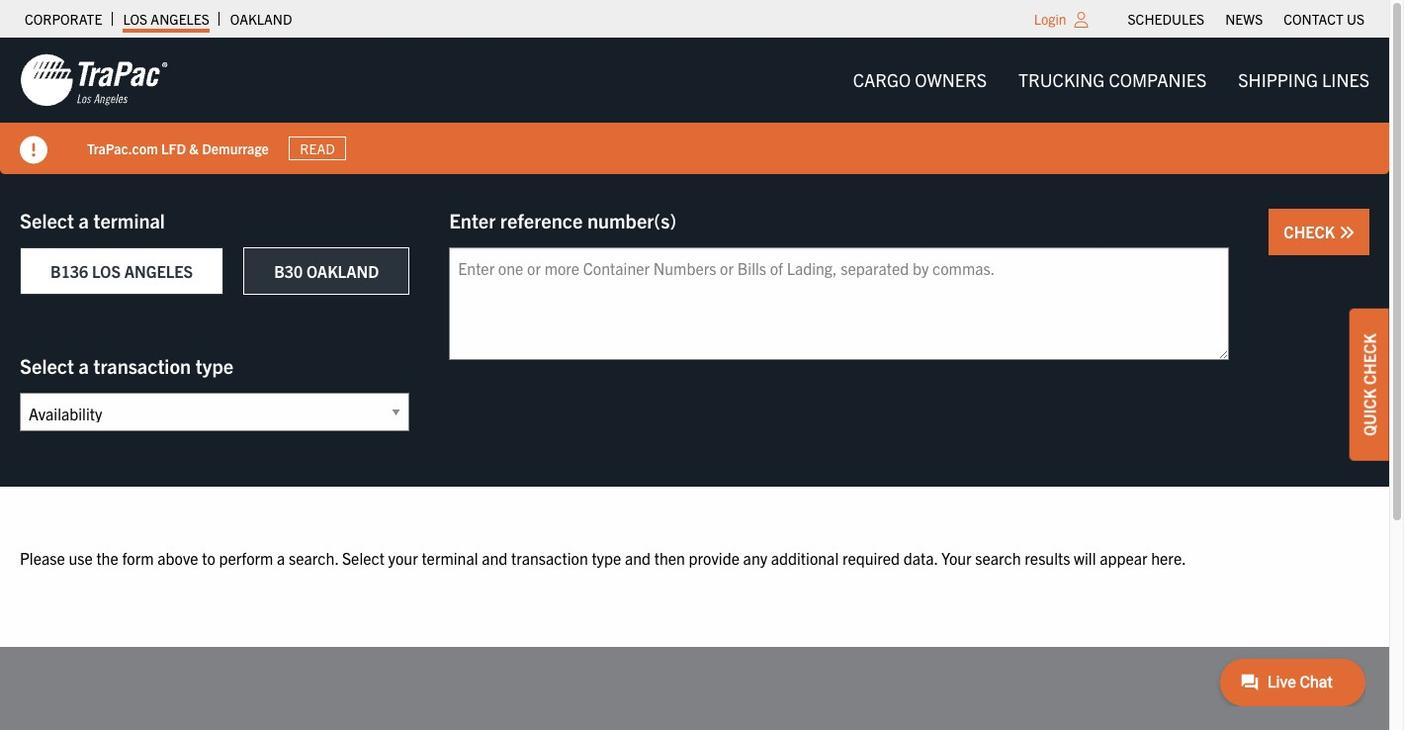 Task type: vqa. For each thing, say whether or not it's contained in the screenshot.
bottom Oakland
yes



Task type: locate. For each thing, give the bounding box(es) containing it.
1 horizontal spatial check
[[1360, 334, 1380, 385]]

select up b136
[[20, 208, 74, 233]]

and
[[482, 548, 508, 568], [625, 548, 651, 568]]

oakland right los angeles
[[230, 10, 292, 28]]

menu bar up shipping in the top right of the page
[[1118, 5, 1376, 33]]

a
[[79, 208, 89, 233], [79, 353, 89, 378], [277, 548, 285, 568]]

schedules
[[1129, 10, 1205, 28]]

1 vertical spatial terminal
[[422, 548, 478, 568]]

type
[[196, 353, 234, 378], [592, 548, 622, 568]]

search.
[[289, 548, 339, 568]]

menu bar down light image at the top right of page
[[838, 60, 1386, 100]]

0 vertical spatial a
[[79, 208, 89, 233]]

b30 oakland
[[274, 261, 379, 281]]

your
[[942, 548, 972, 568]]

a for terminal
[[79, 208, 89, 233]]

oakland
[[230, 10, 292, 28], [307, 261, 379, 281]]

solid image
[[20, 137, 47, 164], [1340, 225, 1356, 240]]

1 horizontal spatial oakland
[[307, 261, 379, 281]]

and left the then at bottom left
[[625, 548, 651, 568]]

0 vertical spatial menu bar
[[1118, 5, 1376, 33]]

read
[[300, 140, 335, 157]]

a for transaction
[[79, 353, 89, 378]]

angeles
[[151, 10, 210, 28], [124, 261, 193, 281]]

contact us
[[1285, 10, 1365, 28]]

cargo
[[854, 68, 911, 91]]

footer
[[0, 647, 1390, 730]]

use
[[69, 548, 93, 568]]

menu bar containing schedules
[[1118, 5, 1376, 33]]

select left your
[[342, 548, 385, 568]]

angeles down select a terminal
[[124, 261, 193, 281]]

reference
[[500, 208, 583, 233]]

terminal up b136 los angeles
[[93, 208, 165, 233]]

check inside "link"
[[1360, 334, 1380, 385]]

menu bar containing cargo owners
[[838, 60, 1386, 100]]

0 vertical spatial transaction
[[93, 353, 191, 378]]

then
[[655, 548, 686, 568]]

a down b136
[[79, 353, 89, 378]]

demurrage
[[202, 139, 269, 157]]

1 vertical spatial a
[[79, 353, 89, 378]]

1 horizontal spatial type
[[592, 548, 622, 568]]

oakland right b30
[[307, 261, 379, 281]]

0 horizontal spatial and
[[482, 548, 508, 568]]

0 vertical spatial oakland
[[230, 10, 292, 28]]

los right b136
[[92, 261, 121, 281]]

corporate
[[25, 10, 102, 28]]

select
[[20, 208, 74, 233], [20, 353, 74, 378], [342, 548, 385, 568]]

news link
[[1226, 5, 1264, 33]]

cargo owners
[[854, 68, 987, 91]]

will
[[1075, 548, 1097, 568]]

banner
[[0, 38, 1405, 174]]

trucking companies
[[1019, 68, 1207, 91]]

0 vertical spatial los
[[123, 10, 148, 28]]

contact
[[1285, 10, 1344, 28]]

enter reference number(s)
[[449, 208, 677, 233]]

0 horizontal spatial oakland
[[230, 10, 292, 28]]

1 horizontal spatial terminal
[[422, 548, 478, 568]]

1 horizontal spatial solid image
[[1340, 225, 1356, 240]]

appear
[[1100, 548, 1148, 568]]

select a terminal
[[20, 208, 165, 233]]

0 horizontal spatial solid image
[[20, 137, 47, 164]]

trapac.com
[[87, 139, 158, 157]]

0 horizontal spatial transaction
[[93, 353, 191, 378]]

to
[[202, 548, 215, 568]]

los inside los angeles link
[[123, 10, 148, 28]]

1 horizontal spatial transaction
[[511, 548, 588, 568]]

0 vertical spatial type
[[196, 353, 234, 378]]

0 vertical spatial terminal
[[93, 208, 165, 233]]

login link
[[1035, 10, 1067, 28]]

los angeles image
[[20, 52, 168, 108]]

0 vertical spatial check
[[1285, 222, 1340, 241]]

los right the corporate
[[123, 10, 148, 28]]

angeles left oakland link
[[151, 10, 210, 28]]

1 vertical spatial solid image
[[1340, 225, 1356, 240]]

0 horizontal spatial type
[[196, 353, 234, 378]]

shipping lines link
[[1223, 60, 1386, 100]]

los
[[123, 10, 148, 28], [92, 261, 121, 281]]

and right your
[[482, 548, 508, 568]]

1 horizontal spatial and
[[625, 548, 651, 568]]

perform
[[219, 548, 273, 568]]

1 horizontal spatial los
[[123, 10, 148, 28]]

b136 los angeles
[[50, 261, 193, 281]]

transaction
[[93, 353, 191, 378], [511, 548, 588, 568]]

a left search.
[[277, 548, 285, 568]]

trucking
[[1019, 68, 1105, 91]]

trucking companies link
[[1003, 60, 1223, 100]]

0 vertical spatial select
[[20, 208, 74, 233]]

read link
[[289, 136, 347, 160]]

0 horizontal spatial los
[[92, 261, 121, 281]]

terminal
[[93, 208, 165, 233], [422, 548, 478, 568]]

1 vertical spatial check
[[1360, 334, 1380, 385]]

terminal right your
[[422, 548, 478, 568]]

menu bar
[[1118, 5, 1376, 33], [838, 60, 1386, 100]]

check inside button
[[1285, 222, 1340, 241]]

1 vertical spatial select
[[20, 353, 74, 378]]

2 vertical spatial a
[[277, 548, 285, 568]]

1 vertical spatial oakland
[[307, 261, 379, 281]]

1 vertical spatial menu bar
[[838, 60, 1386, 100]]

0 vertical spatial solid image
[[20, 137, 47, 164]]

check
[[1285, 222, 1340, 241], [1360, 334, 1380, 385]]

a up b136
[[79, 208, 89, 233]]

Enter reference number(s) text field
[[449, 247, 1230, 360]]

the
[[96, 548, 118, 568]]

1 vertical spatial transaction
[[511, 548, 588, 568]]

0 horizontal spatial check
[[1285, 222, 1340, 241]]

select down b136
[[20, 353, 74, 378]]



Task type: describe. For each thing, give the bounding box(es) containing it.
shipping
[[1239, 68, 1319, 91]]

banner containing cargo owners
[[0, 38, 1405, 174]]

cargo owners link
[[838, 60, 1003, 100]]

solid image inside banner
[[20, 137, 47, 164]]

2 vertical spatial select
[[342, 548, 385, 568]]

results
[[1025, 548, 1071, 568]]

check button
[[1270, 209, 1370, 255]]

owners
[[916, 68, 987, 91]]

enter
[[449, 208, 496, 233]]

1 vertical spatial los
[[92, 261, 121, 281]]

additional
[[772, 548, 839, 568]]

0 vertical spatial angeles
[[151, 10, 210, 28]]

companies
[[1110, 68, 1207, 91]]

&
[[189, 139, 199, 157]]

contact us link
[[1285, 5, 1365, 33]]

quick
[[1360, 389, 1380, 436]]

shipping lines
[[1239, 68, 1370, 91]]

corporate link
[[25, 5, 102, 33]]

us
[[1348, 10, 1365, 28]]

solid image inside the check button
[[1340, 225, 1356, 240]]

please
[[20, 548, 65, 568]]

0 horizontal spatial terminal
[[93, 208, 165, 233]]

select for select a terminal
[[20, 208, 74, 233]]

your
[[388, 548, 418, 568]]

2 and from the left
[[625, 548, 651, 568]]

light image
[[1075, 12, 1089, 28]]

please use the form above to perform a search. select your terminal and transaction type and then provide any additional required data. your search results will appear here.
[[20, 548, 1187, 568]]

above
[[158, 548, 198, 568]]

b136
[[50, 261, 88, 281]]

provide
[[689, 548, 740, 568]]

trapac.com lfd & demurrage
[[87, 139, 269, 157]]

1 vertical spatial angeles
[[124, 261, 193, 281]]

form
[[122, 548, 154, 568]]

1 and from the left
[[482, 548, 508, 568]]

lfd
[[161, 139, 186, 157]]

1 vertical spatial type
[[592, 548, 622, 568]]

quick check
[[1360, 334, 1380, 436]]

b30
[[274, 261, 303, 281]]

oakland link
[[230, 5, 292, 33]]

here.
[[1152, 548, 1187, 568]]

quick check link
[[1351, 309, 1390, 461]]

lines
[[1323, 68, 1370, 91]]

news
[[1226, 10, 1264, 28]]

number(s)
[[588, 208, 677, 233]]

login
[[1035, 10, 1067, 28]]

required
[[843, 548, 900, 568]]

los angeles link
[[123, 5, 210, 33]]

select a transaction type
[[20, 353, 234, 378]]

select for select a transaction type
[[20, 353, 74, 378]]

los angeles
[[123, 10, 210, 28]]

data.
[[904, 548, 938, 568]]

any
[[744, 548, 768, 568]]

search
[[976, 548, 1022, 568]]

schedules link
[[1129, 5, 1205, 33]]



